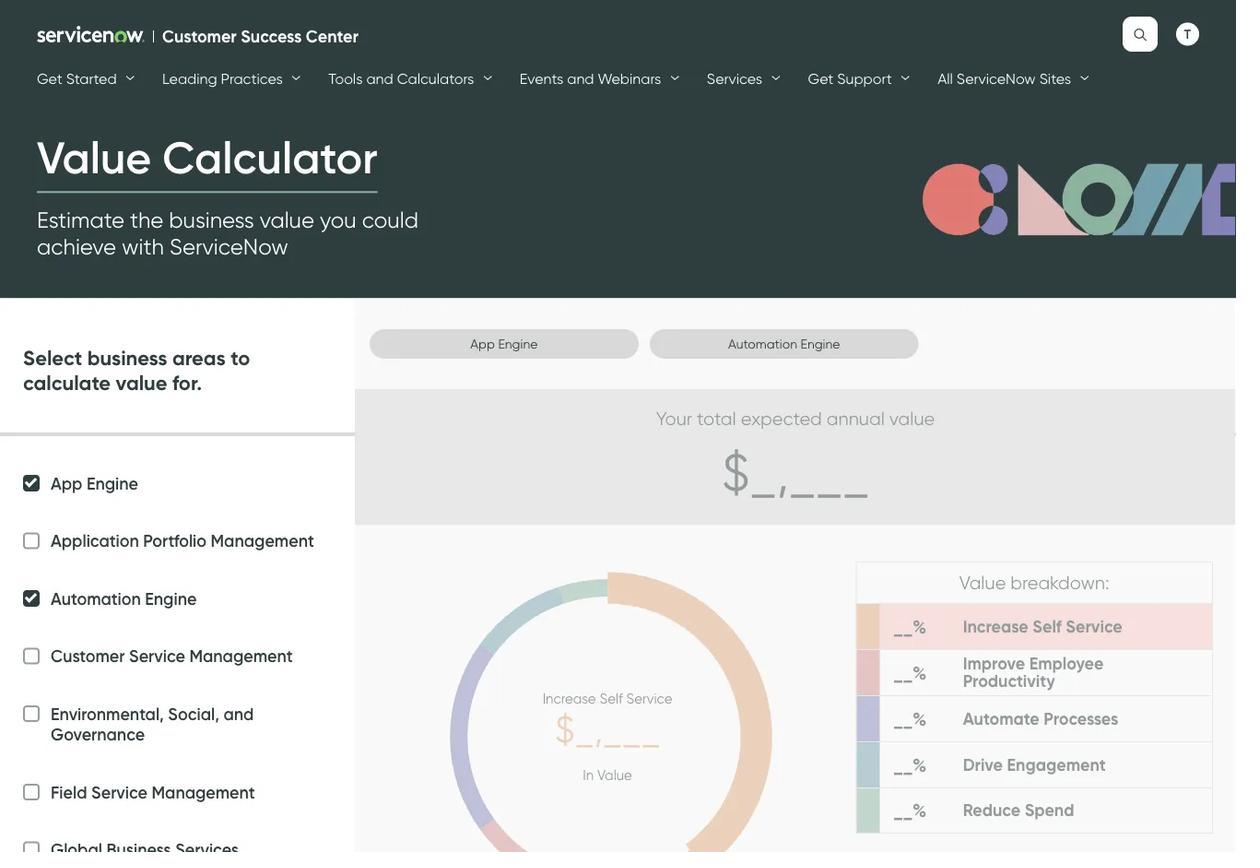 Task type: vqa. For each thing, say whether or not it's contained in the screenshot.
leftmost Automation
yes



Task type: describe. For each thing, give the bounding box(es) containing it.
0 vertical spatial servicenow
[[957, 69, 1036, 87]]

business inside select business areas to calculate value for.
[[87, 345, 167, 370]]

customer for customer success center
[[162, 26, 237, 47]]

servicenow inside estimate the business value you could achieve with servicenow
[[170, 234, 288, 260]]

app for automation engine
[[471, 336, 495, 352]]

leading practices
[[162, 69, 283, 87]]

and for tools
[[367, 69, 394, 87]]

tools and calculators
[[329, 69, 474, 87]]

business inside estimate the business value you could achieve with servicenow
[[169, 207, 254, 234]]

select business areas to calculate value for.
[[23, 345, 250, 396]]

app for application portfolio management
[[51, 473, 83, 494]]

1 horizontal spatial automation
[[729, 336, 798, 352]]

app engine for automation engine
[[471, 336, 538, 352]]

get support
[[808, 69, 892, 87]]

to
[[231, 345, 250, 370]]

get started link
[[37, 60, 117, 97]]

services link
[[707, 60, 763, 97]]

support
[[838, 69, 892, 87]]

service for field
[[91, 782, 148, 803]]

estimate
[[37, 207, 124, 234]]

customer service management
[[51, 646, 293, 667]]

could
[[362, 207, 419, 234]]

value inside select business areas to calculate value for.
[[116, 370, 167, 396]]

service for customer
[[129, 646, 185, 667]]

get for get started
[[37, 69, 62, 87]]

practices
[[221, 69, 283, 87]]

tools
[[329, 69, 363, 87]]

all
[[938, 69, 953, 87]]

leading
[[162, 69, 217, 87]]

services
[[707, 69, 763, 87]]

application portfolio management
[[51, 531, 314, 552]]

customer success center link
[[37, 26, 364, 47]]

started
[[66, 69, 117, 87]]

1 vertical spatial automation
[[51, 588, 141, 609]]

and inside environmental, social, and governance
[[224, 704, 254, 724]]

webinars
[[598, 69, 662, 87]]

events and webinars link
[[520, 60, 662, 97]]

with
[[122, 234, 164, 260]]

1 vertical spatial automation engine
[[51, 588, 197, 609]]



Task type: locate. For each thing, give the bounding box(es) containing it.
management for field service management
[[152, 782, 255, 803]]

customer
[[162, 26, 237, 47], [51, 646, 125, 667]]

app engine
[[471, 336, 538, 352], [51, 473, 138, 494]]

you
[[320, 207, 357, 234]]

2 horizontal spatial and
[[567, 69, 594, 87]]

select
[[23, 345, 82, 370]]

1 horizontal spatial business
[[169, 207, 254, 234]]

business down value calculator
[[169, 207, 254, 234]]

0 horizontal spatial get
[[37, 69, 62, 87]]

value left 'you'
[[260, 207, 315, 234]]

and for events
[[567, 69, 594, 87]]

get
[[37, 69, 62, 87], [808, 69, 834, 87]]

0 vertical spatial app
[[471, 336, 495, 352]]

management down social,
[[152, 782, 255, 803]]

1 horizontal spatial servicenow
[[957, 69, 1036, 87]]

1 horizontal spatial value
[[260, 207, 315, 234]]

0 vertical spatial business
[[169, 207, 254, 234]]

areas
[[172, 345, 226, 370]]

1 vertical spatial customer
[[51, 646, 125, 667]]

get inside "link"
[[808, 69, 834, 87]]

social,
[[168, 704, 219, 724]]

application
[[51, 531, 139, 552]]

engine
[[498, 336, 538, 352], [801, 336, 841, 352], [87, 473, 138, 494], [145, 588, 197, 609]]

management up social,
[[189, 646, 293, 667]]

events and webinars
[[520, 69, 662, 87]]

2 vertical spatial management
[[152, 782, 255, 803]]

all servicenow sites
[[938, 69, 1072, 87]]

customer for customer service management
[[51, 646, 125, 667]]

1 horizontal spatial customer
[[162, 26, 237, 47]]

automation
[[729, 336, 798, 352], [51, 588, 141, 609]]

automation engine
[[729, 336, 841, 352], [51, 588, 197, 609]]

value calculator
[[37, 131, 378, 186]]

and right social,
[[224, 704, 254, 724]]

governance
[[51, 724, 145, 745]]

calculators
[[397, 69, 474, 87]]

field
[[51, 782, 87, 803]]

get support link
[[808, 60, 892, 97]]

and right tools
[[367, 69, 394, 87]]

0 horizontal spatial value
[[116, 370, 167, 396]]

1 vertical spatial app engine
[[51, 473, 138, 494]]

tools and calculators link
[[329, 60, 474, 97]]

service up environmental, social, and governance
[[129, 646, 185, 667]]

value
[[37, 131, 152, 186]]

center
[[306, 26, 359, 47]]

1 horizontal spatial and
[[367, 69, 394, 87]]

0 horizontal spatial automation engine
[[51, 588, 197, 609]]

success
[[241, 26, 302, 47]]

business
[[169, 207, 254, 234], [87, 345, 167, 370]]

management for application portfolio management
[[211, 531, 314, 552]]

calculator
[[163, 131, 378, 186]]

for.
[[173, 370, 202, 396]]

servicenow right with
[[170, 234, 288, 260]]

all servicenow sites link
[[938, 60, 1072, 97]]

0 horizontal spatial automation
[[51, 588, 141, 609]]

portfolio
[[143, 531, 207, 552]]

0 horizontal spatial app engine
[[51, 473, 138, 494]]

get for get support
[[808, 69, 834, 87]]

service right the field
[[91, 782, 148, 803]]

1 vertical spatial service
[[91, 782, 148, 803]]

0 horizontal spatial servicenow
[[170, 234, 288, 260]]

1 vertical spatial business
[[87, 345, 167, 370]]

and right events at the left top
[[567, 69, 594, 87]]

0 vertical spatial value
[[260, 207, 315, 234]]

0 horizontal spatial and
[[224, 704, 254, 724]]

sites
[[1040, 69, 1072, 87]]

management right portfolio
[[211, 531, 314, 552]]

0 horizontal spatial business
[[87, 345, 167, 370]]

value inside estimate the business value you could achieve with servicenow
[[260, 207, 315, 234]]

customer inside customer success center link
[[162, 26, 237, 47]]

1 horizontal spatial get
[[808, 69, 834, 87]]

management for customer service management
[[189, 646, 293, 667]]

1 vertical spatial app
[[51, 473, 83, 494]]

service
[[129, 646, 185, 667], [91, 782, 148, 803]]

customer up 'environmental,'
[[51, 646, 125, 667]]

field service management
[[51, 782, 255, 803]]

environmental,
[[51, 704, 164, 724]]

the
[[130, 207, 164, 234]]

1 horizontal spatial app engine
[[471, 336, 538, 352]]

business left for.
[[87, 345, 167, 370]]

1 get from the left
[[37, 69, 62, 87]]

0 vertical spatial automation
[[729, 336, 798, 352]]

servicenow
[[957, 69, 1036, 87], [170, 234, 288, 260]]

leading practices link
[[162, 60, 283, 97]]

0 horizontal spatial app
[[51, 473, 83, 494]]

achieve
[[37, 234, 116, 260]]

1 horizontal spatial app
[[471, 336, 495, 352]]

1 vertical spatial management
[[189, 646, 293, 667]]

0 vertical spatial service
[[129, 646, 185, 667]]

management
[[211, 531, 314, 552], [189, 646, 293, 667], [152, 782, 255, 803]]

estimate the business value you could achieve with servicenow
[[37, 207, 419, 260]]

and
[[367, 69, 394, 87], [567, 69, 594, 87], [224, 704, 254, 724]]

0 horizontal spatial customer
[[51, 646, 125, 667]]

0 vertical spatial app engine
[[471, 336, 538, 352]]

0 vertical spatial automation engine
[[729, 336, 841, 352]]

value
[[260, 207, 315, 234], [116, 370, 167, 396]]

0 vertical spatial customer
[[162, 26, 237, 47]]

and inside "link"
[[367, 69, 394, 87]]

get started
[[37, 69, 117, 87]]

servicenow right all
[[957, 69, 1036, 87]]

1 vertical spatial servicenow
[[170, 234, 288, 260]]

customer success center
[[162, 26, 359, 47]]

get left started
[[37, 69, 62, 87]]

events
[[520, 69, 564, 87]]

app
[[471, 336, 495, 352], [51, 473, 83, 494]]

calculate
[[23, 370, 111, 396]]

value left for.
[[116, 370, 167, 396]]

environmental, social, and governance
[[51, 704, 254, 745]]

0 vertical spatial management
[[211, 531, 314, 552]]

1 horizontal spatial automation engine
[[729, 336, 841, 352]]

1 vertical spatial value
[[116, 370, 167, 396]]

2 get from the left
[[808, 69, 834, 87]]

customer up leading
[[162, 26, 237, 47]]

get left support
[[808, 69, 834, 87]]

app engine for application portfolio management
[[51, 473, 138, 494]]



